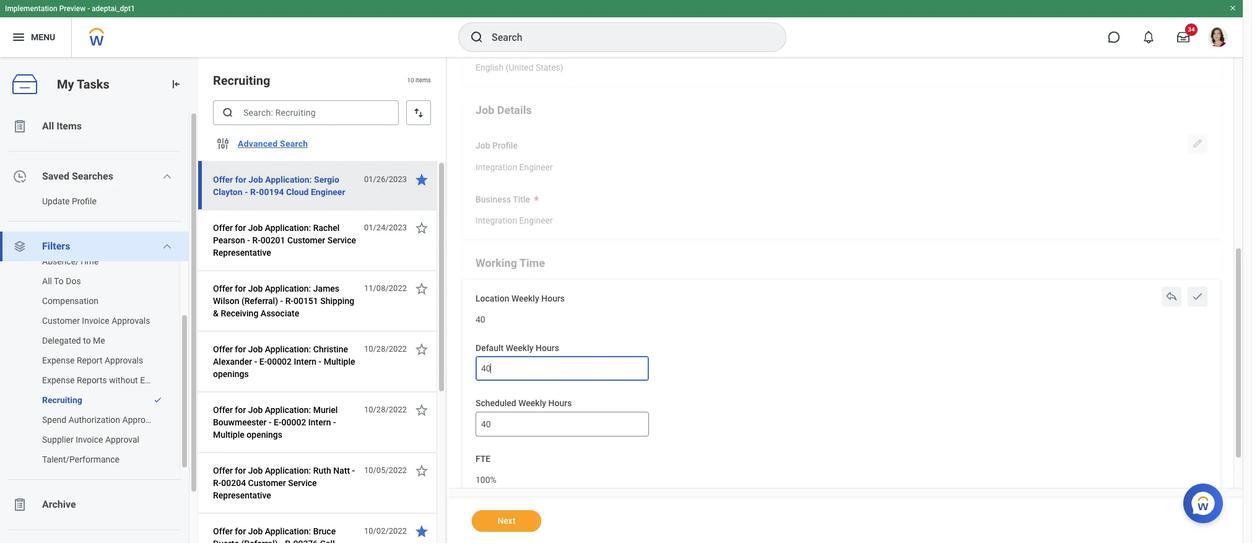 Task type: vqa. For each thing, say whether or not it's contained in the screenshot.
MAIL image
no



Task type: describe. For each thing, give the bounding box(es) containing it.
item list element
[[198, 57, 447, 543]]

job details
[[476, 104, 532, 117]]

implementation preview -   adeptai_dpt1
[[5, 4, 135, 13]]

openings for alexander
[[213, 369, 249, 379]]

compensation button
[[0, 291, 167, 311]]

notifications large image
[[1143, 31, 1155, 43]]

for for offer for job application: sergio clayton ‎- r-00194 cloud engineer
[[235, 175, 246, 185]]

application: for sergio
[[265, 175, 312, 185]]

offer for job application: bruce duarte (referral) ‎- r-00276 cal button
[[213, 524, 357, 543]]

adeptai_dpt1
[[92, 4, 135, 13]]

r- for clayton
[[250, 187, 259, 197]]

e- for bouwmeester
[[274, 418, 282, 427]]

English (United States) text field
[[476, 55, 563, 77]]

profile for update profile
[[72, 196, 97, 206]]

‎- for alexander
[[254, 357, 257, 367]]

star image for shipping
[[414, 281, 429, 296]]

saved searches
[[42, 170, 113, 182]]

application: for ruth
[[265, 466, 311, 476]]

approvals for expense report approvals
[[105, 356, 143, 365]]

offer for job application: ruth natt ‎- r-00204 customer service representative
[[213, 466, 355, 501]]

wilson
[[213, 296, 239, 306]]

details
[[497, 104, 532, 117]]

absence/time
[[42, 256, 99, 266]]

sergio
[[314, 175, 339, 185]]

authorization
[[69, 415, 120, 425]]

tasks
[[77, 77, 109, 91]]

representative for 00201
[[213, 248, 271, 258]]

archive button
[[0, 490, 189, 520]]

next button
[[472, 510, 541, 532]]

english
[[476, 63, 504, 73]]

r- for natt
[[213, 478, 221, 488]]

00151
[[294, 296, 318, 306]]

spend authorization approvals button
[[0, 410, 167, 430]]

states)
[[536, 63, 563, 73]]

report
[[77, 356, 103, 365]]

justify image
[[11, 30, 26, 45]]

english (united states)
[[476, 63, 563, 73]]

menu banner
[[0, 0, 1243, 57]]

star image for service
[[414, 463, 429, 478]]

working
[[476, 257, 517, 270]]

job for offer for job application: sergio clayton ‎- r-00194 cloud engineer
[[249, 175, 263, 185]]

exceptions
[[140, 375, 182, 385]]

scheduled weekly hours
[[476, 399, 572, 408]]

delegated
[[42, 336, 81, 346]]

engineer for business title
[[519, 216, 553, 226]]

offer for job application: christine alexander ‎- e-00002 intern - multiple openings button
[[213, 342, 357, 382]]

10/05/2022
[[364, 466, 407, 475]]

weekly for scheduled
[[519, 399, 546, 408]]

offer for job application: rachel pearson ‎- r-00201 customer service representative
[[213, 223, 356, 258]]

spend
[[42, 415, 66, 425]]

Scheduled Weekly Hours text field
[[476, 412, 649, 437]]

absence/time button
[[0, 252, 167, 271]]

all for all items
[[42, 120, 54, 132]]

me
[[93, 336, 105, 346]]

application: for christine
[[265, 344, 311, 354]]

expense reports without exceptions
[[42, 375, 182, 385]]

‎- for natt
[[352, 466, 355, 476]]

list containing all items
[[0, 112, 198, 543]]

my
[[57, 77, 74, 91]]

e- for alexander
[[259, 357, 267, 367]]

(referral) for wilson
[[242, 296, 278, 306]]

all items button
[[0, 112, 189, 141]]

job for offer for job application: bruce duarte (referral) ‎- r-00276 cal
[[248, 527, 263, 536]]

all to dos
[[42, 276, 81, 286]]

openings for bouwmeester
[[247, 430, 282, 440]]

customer inside customer invoice approvals button
[[42, 316, 80, 326]]

clock check image
[[12, 169, 27, 184]]

100%
[[476, 475, 497, 485]]

sort image
[[413, 107, 425, 119]]

offer for offer for job application: christine alexander ‎- e-00002 intern - multiple openings
[[213, 344, 233, 354]]

scheduled
[[476, 399, 516, 408]]

&
[[213, 308, 219, 318]]

job for offer for job application: ruth natt ‎- r-00204 customer service representative
[[248, 466, 263, 476]]

offer for job application: sergio clayton ‎- r-00194 cloud engineer button
[[213, 172, 357, 199]]

service for rachel
[[327, 235, 356, 245]]

integration engineer for profile
[[476, 162, 553, 172]]

job for offer for job application: james wilson (referral) ‎- r-00151 shipping & receiving associate
[[248, 284, 263, 294]]

menu button
[[0, 17, 71, 57]]

time
[[520, 257, 545, 270]]

update
[[42, 196, 70, 206]]

expense for expense report approvals
[[42, 356, 75, 365]]

star image for offer for job application: rachel pearson ‎- r-00201 customer service representative
[[414, 221, 429, 235]]

transformation import image
[[170, 78, 182, 90]]

advanced
[[238, 139, 278, 149]]

configure image
[[216, 136, 230, 151]]

for for offer for job application: christine alexander ‎- e-00002 intern - multiple openings
[[235, 344, 246, 354]]

34
[[1188, 26, 1195, 33]]

natt
[[333, 466, 350, 476]]

application: for bruce
[[265, 527, 311, 536]]

location weekly hours
[[476, 294, 565, 304]]

talent/performance button
[[0, 450, 167, 470]]

to
[[83, 336, 91, 346]]

title
[[513, 194, 530, 204]]

search
[[280, 139, 308, 149]]

james
[[313, 284, 340, 294]]

perspective image
[[12, 239, 27, 254]]

for for offer for job application: muriel bouwmeester ‎- e-00002 intern - multiple openings
[[235, 405, 246, 415]]

working time
[[476, 257, 545, 270]]

approvals for spend authorization approvals
[[122, 415, 161, 425]]

offer for job application: rachel pearson ‎- r-00201 customer service representative button
[[213, 221, 357, 260]]

r- inside offer for job application: bruce duarte (referral) ‎- r-00276 cal
[[285, 539, 293, 543]]

for for offer for job application: ruth natt ‎- r-00204 customer service representative
[[235, 466, 246, 476]]

search image inside menu banner
[[470, 30, 484, 45]]

engineer inside offer for job application: sergio clayton ‎- r-00194 cloud engineer
[[311, 187, 345, 197]]

all items
[[42, 120, 82, 132]]

bruce
[[313, 527, 336, 536]]

clipboard image
[[12, 119, 27, 134]]

integration engineer for title
[[476, 216, 553, 226]]

‎- for pearson
[[247, 235, 250, 245]]

spend authorization approvals
[[42, 415, 161, 425]]

customer invoice approvals button
[[0, 311, 167, 331]]

expense for expense reports without exceptions
[[42, 375, 75, 385]]

offer for job application: muriel bouwmeester ‎- e-00002 intern - multiple openings button
[[213, 403, 357, 442]]

filters
[[42, 240, 70, 252]]

offer for offer for job application: bruce duarte (referral) ‎- r-00276 cal
[[213, 527, 233, 536]]

00002 for alexander
[[267, 357, 292, 367]]

my tasks
[[57, 77, 109, 91]]

‎- inside offer for job application: james wilson (referral) ‎- r-00151 shipping & receiving associate
[[280, 296, 283, 306]]

location weekly hours element
[[476, 307, 486, 326]]

rachel
[[313, 223, 340, 233]]

working time element
[[462, 245, 1222, 510]]

job profile
[[476, 141, 518, 151]]

cloud
[[286, 187, 309, 197]]

11/08/2022
[[364, 284, 407, 293]]

all for all to dos
[[42, 276, 52, 286]]

application: for muriel
[[265, 405, 311, 415]]

offer for job application: james wilson (referral) ‎- r-00151 shipping & receiving associate
[[213, 284, 354, 318]]

approval
[[105, 435, 139, 445]]

01/26/2023
[[364, 175, 407, 184]]

associate
[[261, 308, 299, 318]]

filters button
[[0, 232, 189, 261]]

job details element
[[462, 92, 1222, 239]]

business title
[[476, 194, 530, 204]]

without
[[109, 375, 138, 385]]

search image inside item list element
[[222, 107, 234, 119]]



Task type: locate. For each thing, give the bounding box(es) containing it.
customer inside offer for job application: ruth natt ‎- r-00204 customer service representative
[[248, 478, 286, 488]]

fte element
[[476, 468, 497, 486]]

invoice up me
[[82, 316, 109, 326]]

1 vertical spatial all
[[42, 276, 52, 286]]

all left "to"
[[42, 276, 52, 286]]

job inside offer for job application: christine alexander ‎- e-00002 intern - multiple openings
[[248, 344, 263, 354]]

weekly for location
[[512, 294, 539, 304]]

representative down pearson
[[213, 248, 271, 258]]

‎-
[[245, 187, 248, 197], [247, 235, 250, 245], [280, 296, 283, 306], [254, 357, 257, 367], [269, 418, 272, 427], [352, 466, 355, 476], [280, 539, 283, 543]]

representative down 00204
[[213, 491, 271, 501]]

offer for offer for job application: sergio clayton ‎- r-00194 cloud engineer
[[213, 175, 233, 185]]

0 vertical spatial check image
[[1192, 291, 1204, 303]]

engineer inside job profile element
[[519, 162, 553, 172]]

preview
[[59, 4, 86, 13]]

hours up scheduled weekly hours text field on the bottom of page
[[549, 399, 572, 408]]

6 offer from the top
[[213, 466, 233, 476]]

(referral) inside offer for job application: bruce duarte (referral) ‎- r-00276 cal
[[241, 539, 278, 543]]

for inside offer for job application: bruce duarte (referral) ‎- r-00276 cal
[[235, 527, 246, 536]]

‎- up associate
[[280, 296, 283, 306]]

2 expense from the top
[[42, 375, 75, 385]]

0 vertical spatial integration
[[476, 162, 517, 172]]

profile logan mcneil image
[[1209, 27, 1228, 50]]

0 vertical spatial recruiting
[[213, 73, 270, 88]]

application: inside offer for job application: bruce duarte (referral) ‎- r-00276 cal
[[265, 527, 311, 536]]

‎- right alexander
[[254, 357, 257, 367]]

customer down rachel
[[287, 235, 325, 245]]

offer for offer for job application: james wilson (referral) ‎- r-00151 shipping & receiving associate
[[213, 284, 233, 294]]

dos
[[66, 276, 81, 286]]

1 list from the top
[[0, 112, 198, 543]]

service inside "offer for job application: rachel pearson ‎- r-00201 customer service representative"
[[327, 235, 356, 245]]

‎- inside offer for job application: ruth natt ‎- r-00204 customer service representative
[[352, 466, 355, 476]]

ruth
[[313, 466, 331, 476]]

weekly right default
[[506, 343, 534, 353]]

1 horizontal spatial service
[[327, 235, 356, 245]]

job inside offer for job application: james wilson (referral) ‎- r-00151 shipping & receiving associate
[[248, 284, 263, 294]]

1 vertical spatial -
[[319, 357, 322, 367]]

40
[[476, 315, 486, 324]]

34 button
[[1170, 24, 1198, 51]]

integration engineer down job profile
[[476, 162, 553, 172]]

00002 for bouwmeester
[[282, 418, 306, 427]]

1 vertical spatial 10/28/2022
[[364, 405, 407, 414]]

0 vertical spatial (referral)
[[242, 296, 278, 306]]

1 for from the top
[[235, 175, 246, 185]]

r- inside offer for job application: james wilson (referral) ‎- r-00151 shipping & receiving associate
[[285, 296, 294, 306]]

0 vertical spatial invoice
[[82, 316, 109, 326]]

clipboard image
[[12, 497, 27, 512]]

close environment banner image
[[1230, 4, 1237, 12]]

engineer for job profile
[[519, 162, 553, 172]]

0 vertical spatial weekly
[[512, 294, 539, 304]]

application: up the 00276
[[265, 527, 311, 536]]

profile up job profile element
[[493, 141, 518, 151]]

recruiting inside recruiting button
[[42, 395, 82, 405]]

0 horizontal spatial search image
[[222, 107, 234, 119]]

2 all from the top
[[42, 276, 52, 286]]

job for offer for job application: rachel pearson ‎- r-00201 customer service representative
[[248, 223, 263, 233]]

3 star image from the top
[[414, 403, 429, 418]]

search image up configure image
[[222, 107, 234, 119]]

intern down christine
[[294, 357, 317, 367]]

2 vertical spatial approvals
[[122, 415, 161, 425]]

application: inside offer for job application: ruth natt ‎- r-00204 customer service representative
[[265, 466, 311, 476]]

0 vertical spatial integration engineer text field
[[476, 155, 553, 176]]

0 horizontal spatial customer
[[42, 316, 80, 326]]

1 integration from the top
[[476, 162, 517, 172]]

e- right alexander
[[259, 357, 267, 367]]

00002 inside offer for job application: christine alexander ‎- e-00002 intern - multiple openings
[[267, 357, 292, 367]]

talent/performance
[[42, 455, 120, 465]]

offer inside offer for job application: james wilson (referral) ‎- r-00151 shipping & receiving associate
[[213, 284, 233, 294]]

1 vertical spatial hours
[[536, 343, 559, 353]]

for
[[235, 175, 246, 185], [235, 223, 246, 233], [235, 284, 246, 294], [235, 344, 246, 354], [235, 405, 246, 415], [235, 466, 246, 476], [235, 527, 246, 536]]

application:
[[265, 175, 312, 185], [265, 223, 311, 233], [265, 284, 311, 294], [265, 344, 311, 354], [265, 405, 311, 415], [265, 466, 311, 476], [265, 527, 311, 536]]

business title element
[[476, 208, 553, 230]]

expense down delegated
[[42, 356, 75, 365]]

supplier
[[42, 435, 74, 445]]

all inside "button"
[[42, 120, 54, 132]]

(referral) inside offer for job application: james wilson (referral) ‎- r-00151 shipping & receiving associate
[[242, 296, 278, 306]]

0 horizontal spatial multiple
[[213, 430, 245, 440]]

integration engineer text field for title
[[476, 208, 553, 230]]

0 vertical spatial search image
[[470, 30, 484, 45]]

2 10/28/2022 from the top
[[364, 405, 407, 414]]

2 star image from the top
[[414, 281, 429, 296]]

for up clayton in the left of the page
[[235, 175, 246, 185]]

application: up "00201"
[[265, 223, 311, 233]]

r- right pearson
[[252, 235, 261, 245]]

5 offer from the top
[[213, 405, 233, 415]]

offer inside offer for job application: muriel bouwmeester ‎- e-00002 intern - multiple openings
[[213, 405, 233, 415]]

10/28/2022 for offer for job application: muriel bouwmeester ‎- e-00002 intern - multiple openings
[[364, 405, 407, 414]]

1 vertical spatial engineer
[[311, 187, 345, 197]]

items
[[57, 120, 82, 132]]

5 star image from the top
[[414, 524, 429, 539]]

0 vertical spatial approvals
[[112, 316, 150, 326]]

(referral) up associate
[[242, 296, 278, 306]]

7 for from the top
[[235, 527, 246, 536]]

multiple down christine
[[324, 357, 355, 367]]

hours
[[542, 294, 565, 304], [536, 343, 559, 353], [549, 399, 572, 408]]

Search: Recruiting text field
[[213, 100, 399, 125]]

application: left muriel
[[265, 405, 311, 415]]

for for offer for job application: rachel pearson ‎- r-00201 customer service representative
[[235, 223, 246, 233]]

application: for rachel
[[265, 223, 311, 233]]

1 vertical spatial customer
[[42, 316, 80, 326]]

check image
[[1192, 291, 1204, 303], [154, 396, 162, 405]]

offer inside offer for job application: christine alexander ‎- e-00002 intern - multiple openings
[[213, 344, 233, 354]]

openings inside offer for job application: muriel bouwmeester ‎- e-00002 intern - multiple openings
[[247, 430, 282, 440]]

10/28/2022
[[364, 344, 407, 354], [364, 405, 407, 414]]

star image
[[414, 172, 429, 187], [414, 281, 429, 296], [414, 403, 429, 418], [414, 463, 429, 478], [414, 524, 429, 539]]

customer for offer for job application: ruth natt ‎- r-00204 customer service representative
[[248, 478, 286, 488]]

openings down the bouwmeester
[[247, 430, 282, 440]]

expense up recruiting button
[[42, 375, 75, 385]]

compensation
[[42, 296, 98, 306]]

items
[[416, 77, 431, 84]]

all inside button
[[42, 276, 52, 286]]

2 integration from the top
[[476, 216, 517, 226]]

0 vertical spatial -
[[87, 4, 90, 13]]

r- right clayton in the left of the page
[[250, 187, 259, 197]]

1 vertical spatial expense
[[42, 375, 75, 385]]

offer up clayton in the left of the page
[[213, 175, 233, 185]]

‎- inside offer for job application: sergio clayton ‎- r-00194 cloud engineer
[[245, 187, 248, 197]]

weekly right scheduled
[[519, 399, 546, 408]]

4 offer from the top
[[213, 344, 233, 354]]

e- inside offer for job application: muriel bouwmeester ‎- e-00002 intern - multiple openings
[[274, 418, 282, 427]]

0 vertical spatial 00002
[[267, 357, 292, 367]]

1 star image from the top
[[414, 221, 429, 235]]

2 horizontal spatial customer
[[287, 235, 325, 245]]

shipping
[[320, 296, 354, 306]]

offer inside offer for job application: bruce duarte (referral) ‎- r-00276 cal
[[213, 527, 233, 536]]

7 offer from the top
[[213, 527, 233, 536]]

2 for from the top
[[235, 223, 246, 233]]

customer right 00204
[[248, 478, 286, 488]]

e-
[[259, 357, 267, 367], [274, 418, 282, 427]]

integration engineer text field down job profile
[[476, 155, 553, 176]]

multiple
[[324, 357, 355, 367], [213, 430, 245, 440]]

offer for offer for job application: rachel pearson ‎- r-00201 customer service representative
[[213, 223, 233, 233]]

offer for job application: christine alexander ‎- e-00002 intern - multiple openings
[[213, 344, 355, 379]]

e- inside offer for job application: christine alexander ‎- e-00002 intern - multiple openings
[[259, 357, 267, 367]]

expense
[[42, 356, 75, 365], [42, 375, 75, 385]]

1 vertical spatial e-
[[274, 418, 282, 427]]

10 items
[[407, 77, 431, 84]]

2 (referral) from the top
[[241, 539, 278, 543]]

integration down job profile
[[476, 162, 517, 172]]

- down muriel
[[333, 418, 336, 427]]

0 vertical spatial multiple
[[324, 357, 355, 367]]

business
[[476, 194, 511, 204]]

integration engineer down title on the top left of the page
[[476, 216, 553, 226]]

Integration Engineer text field
[[476, 155, 553, 176], [476, 208, 553, 230]]

star image
[[414, 221, 429, 235], [414, 342, 429, 357]]

2 horizontal spatial -
[[333, 418, 336, 427]]

for up the bouwmeester
[[235, 405, 246, 415]]

delegated to me button
[[0, 331, 167, 351]]

representative inside offer for job application: ruth natt ‎- r-00204 customer service representative
[[213, 491, 271, 501]]

Search Workday  search field
[[492, 24, 761, 51]]

0 horizontal spatial profile
[[72, 196, 97, 206]]

application: for james
[[265, 284, 311, 294]]

for inside "offer for job application: rachel pearson ‎- r-00201 customer service representative"
[[235, 223, 246, 233]]

offer for offer for job application: muriel bouwmeester ‎- e-00002 intern - multiple openings
[[213, 405, 233, 415]]

customer for offer for job application: rachel pearson ‎- r-00201 customer service representative
[[287, 235, 325, 245]]

menu
[[31, 32, 55, 42]]

expense inside expense reports without exceptions button
[[42, 375, 75, 385]]

- down christine
[[319, 357, 322, 367]]

expense inside expense report approvals button
[[42, 356, 75, 365]]

job profile element
[[476, 154, 553, 177]]

job inside "offer for job application: rachel pearson ‎- r-00201 customer service representative"
[[248, 223, 263, 233]]

recruiting inside item list element
[[213, 73, 270, 88]]

intern inside offer for job application: christine alexander ‎- e-00002 intern - multiple openings
[[294, 357, 317, 367]]

search image up english
[[470, 30, 484, 45]]

weekly right location
[[512, 294, 539, 304]]

profile inside button
[[72, 196, 97, 206]]

2 offer from the top
[[213, 223, 233, 233]]

0 horizontal spatial check image
[[154, 396, 162, 405]]

hours for location weekly hours
[[542, 294, 565, 304]]

for inside offer for job application: muriel bouwmeester ‎- e-00002 intern - multiple openings
[[235, 405, 246, 415]]

for up pearson
[[235, 223, 246, 233]]

multiple for offer for job application: muriel bouwmeester ‎- e-00002 intern - multiple openings
[[213, 430, 245, 440]]

1 vertical spatial integration
[[476, 216, 517, 226]]

1 vertical spatial check image
[[154, 396, 162, 405]]

profile inside "job details" element
[[493, 141, 518, 151]]

integration engineer text field for profile
[[476, 155, 553, 176]]

job for offer for job application: christine alexander ‎- e-00002 intern - multiple openings
[[248, 344, 263, 354]]

undo l image
[[1166, 291, 1178, 303]]

6 for from the top
[[235, 466, 246, 476]]

2 vertical spatial engineer
[[519, 216, 553, 226]]

engineer down sergio
[[311, 187, 345, 197]]

multiple inside offer for job application: christine alexander ‎- e-00002 intern - multiple openings
[[324, 357, 355, 367]]

offer up pearson
[[213, 223, 233, 233]]

profile
[[493, 141, 518, 151], [72, 196, 97, 206]]

list containing absence/time
[[0, 252, 189, 470]]

job inside offer for job application: muriel bouwmeester ‎- e-00002 intern - multiple openings
[[248, 405, 263, 415]]

list
[[0, 112, 198, 543], [0, 252, 189, 470]]

1 vertical spatial search image
[[222, 107, 234, 119]]

2 integration engineer text field from the top
[[476, 208, 553, 230]]

1 vertical spatial weekly
[[506, 343, 534, 353]]

00002 inside offer for job application: muriel bouwmeester ‎- e-00002 intern - multiple openings
[[282, 418, 306, 427]]

to
[[54, 276, 64, 286]]

engineer up title on the top left of the page
[[519, 162, 553, 172]]

0 vertical spatial star image
[[414, 221, 429, 235]]

5 for from the top
[[235, 405, 246, 415]]

2 vertical spatial hours
[[549, 399, 572, 408]]

star image for engineer
[[414, 172, 429, 187]]

-
[[87, 4, 90, 13], [319, 357, 322, 367], [333, 418, 336, 427]]

offer for job application: muriel bouwmeester ‎- e-00002 intern - multiple openings
[[213, 405, 338, 440]]

‎- for bouwmeester
[[269, 418, 272, 427]]

2 representative from the top
[[213, 491, 271, 501]]

muriel
[[313, 405, 338, 415]]

default weekly hours
[[476, 343, 559, 353]]

1 representative from the top
[[213, 248, 271, 258]]

weekly for default
[[506, 343, 534, 353]]

application: inside "offer for job application: rachel pearson ‎- r-00201 customer service representative"
[[265, 223, 311, 233]]

intern down muriel
[[308, 418, 331, 427]]

profile down saved searches
[[72, 196, 97, 206]]

intern for christine
[[294, 357, 317, 367]]

invoice for approvals
[[82, 316, 109, 326]]

integration down business
[[476, 216, 517, 226]]

reports
[[77, 375, 107, 385]]

job
[[476, 104, 495, 117], [476, 141, 490, 151], [249, 175, 263, 185], [248, 223, 263, 233], [248, 284, 263, 294], [248, 344, 263, 354], [248, 405, 263, 415], [248, 466, 263, 476], [248, 527, 263, 536]]

2 vertical spatial -
[[333, 418, 336, 427]]

application: inside offer for job application: james wilson (referral) ‎- r-00151 shipping & receiving associate
[[265, 284, 311, 294]]

for inside offer for job application: ruth natt ‎- r-00204 customer service representative
[[235, 466, 246, 476]]

1 vertical spatial integration engineer text field
[[476, 208, 553, 230]]

0 vertical spatial e-
[[259, 357, 267, 367]]

4 star image from the top
[[414, 463, 429, 478]]

10/28/2022 right christine
[[364, 344, 407, 354]]

integration engineer text field down title on the top left of the page
[[476, 208, 553, 230]]

application: inside offer for job application: muriel bouwmeester ‎- e-00002 intern - multiple openings
[[265, 405, 311, 415]]

0 vertical spatial intern
[[294, 357, 317, 367]]

offer for offer for job application: ruth natt ‎- r-00204 customer service representative
[[213, 466, 233, 476]]

0 vertical spatial customer
[[287, 235, 325, 245]]

offer up 00204
[[213, 466, 233, 476]]

offer inside "offer for job application: rachel pearson ‎- r-00201 customer service representative"
[[213, 223, 233, 233]]

for up alexander
[[235, 344, 246, 354]]

service
[[327, 235, 356, 245], [288, 478, 317, 488]]

edit image
[[1192, 138, 1204, 150]]

1 horizontal spatial multiple
[[324, 357, 355, 367]]

0 vertical spatial engineer
[[519, 162, 553, 172]]

representative inside "offer for job application: rachel pearson ‎- r-00201 customer service representative"
[[213, 248, 271, 258]]

0 vertical spatial expense
[[42, 356, 75, 365]]

intern
[[294, 357, 317, 367], [308, 418, 331, 427]]

1 horizontal spatial check image
[[1192, 291, 1204, 303]]

check image inside the working time element
[[1192, 291, 1204, 303]]

integration for business
[[476, 216, 517, 226]]

r- up the duarte
[[213, 478, 221, 488]]

offer up wilson
[[213, 284, 233, 294]]

‎- left the 00276
[[280, 539, 283, 543]]

r- inside offer for job application: ruth natt ‎- r-00204 customer service representative
[[213, 478, 221, 488]]

0 vertical spatial hours
[[542, 294, 565, 304]]

customer inside "offer for job application: rachel pearson ‎- r-00201 customer service representative"
[[287, 235, 325, 245]]

offer
[[213, 175, 233, 185], [213, 223, 233, 233], [213, 284, 233, 294], [213, 344, 233, 354], [213, 405, 233, 415], [213, 466, 233, 476], [213, 527, 233, 536]]

duarte
[[213, 539, 239, 543]]

receiving
[[221, 308, 259, 318]]

chevron down image
[[163, 172, 172, 182]]

00276
[[293, 539, 318, 543]]

offer up alexander
[[213, 344, 233, 354]]

- for offer for job application: muriel bouwmeester ‎- e-00002 intern - multiple openings
[[333, 418, 336, 427]]

all left items
[[42, 120, 54, 132]]

for up 00204
[[235, 466, 246, 476]]

r- up associate
[[285, 296, 294, 306]]

job inside offer for job application: sergio clayton ‎- r-00194 cloud engineer
[[249, 175, 263, 185]]

00002 right the bouwmeester
[[282, 418, 306, 427]]

‎- right natt
[[352, 466, 355, 476]]

offer inside offer for job application: sergio clayton ‎- r-00194 cloud engineer
[[213, 175, 233, 185]]

00002 right alexander
[[267, 357, 292, 367]]

‎- inside offer for job application: bruce duarte (referral) ‎- r-00276 cal
[[280, 539, 283, 543]]

job inside offer for job application: bruce duarte (referral) ‎- r-00276 cal
[[248, 527, 263, 536]]

hours down "time"
[[542, 294, 565, 304]]

multiple down the bouwmeester
[[213, 430, 245, 440]]

0 vertical spatial 10/28/2022
[[364, 344, 407, 354]]

1 vertical spatial multiple
[[213, 430, 245, 440]]

multiple inside offer for job application: muriel bouwmeester ‎- e-00002 intern - multiple openings
[[213, 430, 245, 440]]

1 horizontal spatial profile
[[493, 141, 518, 151]]

integration inside the business title element
[[476, 216, 517, 226]]

1 vertical spatial intern
[[308, 418, 331, 427]]

service down ruth
[[288, 478, 317, 488]]

10/02/2022
[[364, 527, 407, 536]]

1 (referral) from the top
[[242, 296, 278, 306]]

1 horizontal spatial customer
[[248, 478, 286, 488]]

star image for offer for job application: christine alexander ‎- e-00002 intern - multiple openings
[[414, 342, 429, 357]]

- inside offer for job application: muriel bouwmeester ‎- e-00002 intern - multiple openings
[[333, 418, 336, 427]]

chevron down image
[[163, 242, 172, 252]]

hours up the default weekly hours text field
[[536, 343, 559, 353]]

r- inside "offer for job application: rachel pearson ‎- r-00201 customer service representative"
[[252, 235, 261, 245]]

offer for job application: bruce duarte (referral) ‎- r-00276 cal
[[213, 527, 336, 543]]

00194
[[259, 187, 284, 197]]

- for offer for job application: christine alexander ‎- e-00002 intern - multiple openings
[[319, 357, 322, 367]]

approvals for customer invoice approvals
[[112, 316, 150, 326]]

for for offer for job application: james wilson (referral) ‎- r-00151 shipping & receiving associate
[[235, 284, 246, 294]]

2 star image from the top
[[414, 342, 429, 357]]

1 horizontal spatial recruiting
[[213, 73, 270, 88]]

1 vertical spatial 00002
[[282, 418, 306, 427]]

1 horizontal spatial -
[[319, 357, 322, 367]]

application: left ruth
[[265, 466, 311, 476]]

for inside offer for job application: christine alexander ‎- e-00002 intern - multiple openings
[[235, 344, 246, 354]]

1 vertical spatial integration engineer
[[476, 216, 553, 226]]

10/28/2022 for offer for job application: christine alexander ‎- e-00002 intern - multiple openings
[[364, 344, 407, 354]]

application: up cloud
[[265, 175, 312, 185]]

next
[[498, 516, 516, 526]]

offer for job application: sergio clayton ‎- r-00194 cloud engineer
[[213, 175, 345, 197]]

list inside my tasks 'element'
[[0, 252, 189, 470]]

0 horizontal spatial e-
[[259, 357, 267, 367]]

application: inside offer for job application: christine alexander ‎- e-00002 intern - multiple openings
[[265, 344, 311, 354]]

job inside offer for job application: ruth natt ‎- r-00204 customer service representative
[[248, 466, 263, 476]]

1 vertical spatial approvals
[[105, 356, 143, 365]]

for inside offer for job application: james wilson (referral) ‎- r-00151 shipping & receiving associate
[[235, 284, 246, 294]]

‎- right clayton in the left of the page
[[245, 187, 248, 197]]

check image down exceptions on the bottom of the page
[[154, 396, 162, 405]]

r- down offer for job application: ruth natt ‎- r-00204 customer service representative button
[[285, 539, 293, 543]]

for inside offer for job application: sergio clayton ‎- r-00194 cloud engineer
[[235, 175, 246, 185]]

0 vertical spatial profile
[[493, 141, 518, 151]]

integration
[[476, 162, 517, 172], [476, 216, 517, 226]]

inbox large image
[[1178, 31, 1190, 43]]

1 vertical spatial openings
[[247, 430, 282, 440]]

1 integration engineer text field from the top
[[476, 155, 553, 176]]

1 vertical spatial (referral)
[[241, 539, 278, 543]]

delegated to me
[[42, 336, 105, 346]]

expense reports without exceptions button
[[0, 370, 182, 390]]

invoice for approval
[[76, 435, 103, 445]]

update profile button
[[0, 191, 177, 211]]

‎- right the bouwmeester
[[269, 418, 272, 427]]

job for offer for job application: muriel bouwmeester ‎- e-00002 intern - multiple openings
[[248, 405, 263, 415]]

0 horizontal spatial -
[[87, 4, 90, 13]]

1 vertical spatial recruiting
[[42, 395, 82, 405]]

for up the duarte
[[235, 527, 246, 536]]

hours for default weekly hours
[[536, 343, 559, 353]]

2 vertical spatial weekly
[[519, 399, 546, 408]]

openings down alexander
[[213, 369, 249, 379]]

- inside menu banner
[[87, 4, 90, 13]]

hours for scheduled weekly hours
[[549, 399, 572, 408]]

Default Weekly Hours text field
[[476, 356, 649, 381]]

supplier invoice approval button
[[0, 430, 167, 450]]

expense report approvals
[[42, 356, 143, 365]]

2 vertical spatial customer
[[248, 478, 286, 488]]

intern inside offer for job application: muriel bouwmeester ‎- e-00002 intern - multiple openings
[[308, 418, 331, 427]]

customer
[[287, 235, 325, 245], [42, 316, 80, 326], [248, 478, 286, 488]]

1 horizontal spatial search image
[[470, 30, 484, 45]]

offer for job application: ruth natt ‎- r-00204 customer service representative button
[[213, 463, 357, 503]]

customer up delegated
[[42, 316, 80, 326]]

0 horizontal spatial recruiting
[[42, 395, 82, 405]]

0 vertical spatial service
[[327, 235, 356, 245]]

customer invoice approvals
[[42, 316, 150, 326]]

service inside offer for job application: ruth natt ‎- r-00204 customer service representative
[[288, 478, 317, 488]]

representative
[[213, 248, 271, 258], [213, 491, 271, 501]]

‎- for clayton
[[245, 187, 248, 197]]

1 star image from the top
[[414, 172, 429, 187]]

integration inside job profile element
[[476, 162, 517, 172]]

application: up 00151
[[265, 284, 311, 294]]

- right preview
[[87, 4, 90, 13]]

offer up the duarte
[[213, 527, 233, 536]]

0 vertical spatial all
[[42, 120, 54, 132]]

check image right undo l image
[[1192, 291, 1204, 303]]

multiple for offer for job application: christine alexander ‎- e-00002 intern - multiple openings
[[324, 357, 355, 367]]

alexander
[[213, 357, 252, 367]]

engineer down title on the top left of the page
[[519, 216, 553, 226]]

1 vertical spatial profile
[[72, 196, 97, 206]]

offer up the bouwmeester
[[213, 405, 233, 415]]

3 for from the top
[[235, 284, 246, 294]]

intern for muriel
[[308, 418, 331, 427]]

application: inside offer for job application: sergio clayton ‎- r-00194 cloud engineer
[[265, 175, 312, 185]]

search image
[[470, 30, 484, 45], [222, 107, 234, 119]]

3 offer from the top
[[213, 284, 233, 294]]

invoice down authorization
[[76, 435, 103, 445]]

star image for -
[[414, 403, 429, 418]]

approvals
[[112, 316, 150, 326], [105, 356, 143, 365], [122, 415, 161, 425]]

1 integration engineer from the top
[[476, 162, 553, 172]]

1 10/28/2022 from the top
[[364, 344, 407, 354]]

00204
[[221, 478, 246, 488]]

1 vertical spatial star image
[[414, 342, 429, 357]]

for up wilson
[[235, 284, 246, 294]]

for for offer for job application: bruce duarte (referral) ‎- r-00276 cal
[[235, 527, 246, 536]]

r- inside offer for job application: sergio clayton ‎- r-00194 cloud engineer
[[250, 187, 259, 197]]

profile for job profile
[[493, 141, 518, 151]]

pearson
[[213, 235, 245, 245]]

2 list from the top
[[0, 252, 189, 470]]

searches
[[72, 170, 113, 182]]

service down rachel
[[327, 235, 356, 245]]

engineer inside the business title element
[[519, 216, 553, 226]]

representative for 00204
[[213, 491, 271, 501]]

r- for pearson
[[252, 235, 261, 245]]

saved
[[42, 170, 69, 182]]

archive
[[42, 499, 76, 510]]

‎- inside "offer for job application: rachel pearson ‎- r-00201 customer service representative"
[[247, 235, 250, 245]]

10/28/2022 right muriel
[[364, 405, 407, 414]]

bouwmeester
[[213, 418, 267, 427]]

0 vertical spatial integration engineer
[[476, 162, 553, 172]]

0 horizontal spatial service
[[288, 478, 317, 488]]

- inside offer for job application: christine alexander ‎- e-00002 intern - multiple openings
[[319, 357, 322, 367]]

1 vertical spatial invoice
[[76, 435, 103, 445]]

1 horizontal spatial e-
[[274, 418, 282, 427]]

engineer
[[519, 162, 553, 172], [311, 187, 345, 197], [519, 216, 553, 226]]

1 expense from the top
[[42, 356, 75, 365]]

update profile
[[42, 196, 97, 206]]

implementation
[[5, 4, 57, 13]]

clayton
[[213, 187, 243, 197]]

1 vertical spatial representative
[[213, 491, 271, 501]]

4 for from the top
[[235, 344, 246, 354]]

my tasks element
[[0, 57, 198, 543]]

‎- inside offer for job application: christine alexander ‎- e-00002 intern - multiple openings
[[254, 357, 257, 367]]

1 all from the top
[[42, 120, 54, 132]]

e- right the bouwmeester
[[274, 418, 282, 427]]

1 vertical spatial service
[[288, 478, 317, 488]]

2 integration engineer from the top
[[476, 216, 553, 226]]

(referral) right the duarte
[[241, 539, 278, 543]]

0 vertical spatial representative
[[213, 248, 271, 258]]

(referral) for duarte
[[241, 539, 278, 543]]

‎- inside offer for job application: muriel bouwmeester ‎- e-00002 intern - multiple openings
[[269, 418, 272, 427]]

offer inside offer for job application: ruth natt ‎- r-00204 customer service representative
[[213, 466, 233, 476]]

‎- right pearson
[[247, 235, 250, 245]]

1 offer from the top
[[213, 175, 233, 185]]

integration for job
[[476, 162, 517, 172]]

0 vertical spatial openings
[[213, 369, 249, 379]]

service for ruth
[[288, 478, 317, 488]]

openings inside offer for job application: christine alexander ‎- e-00002 intern - multiple openings
[[213, 369, 249, 379]]

application: down associate
[[265, 344, 311, 354]]



